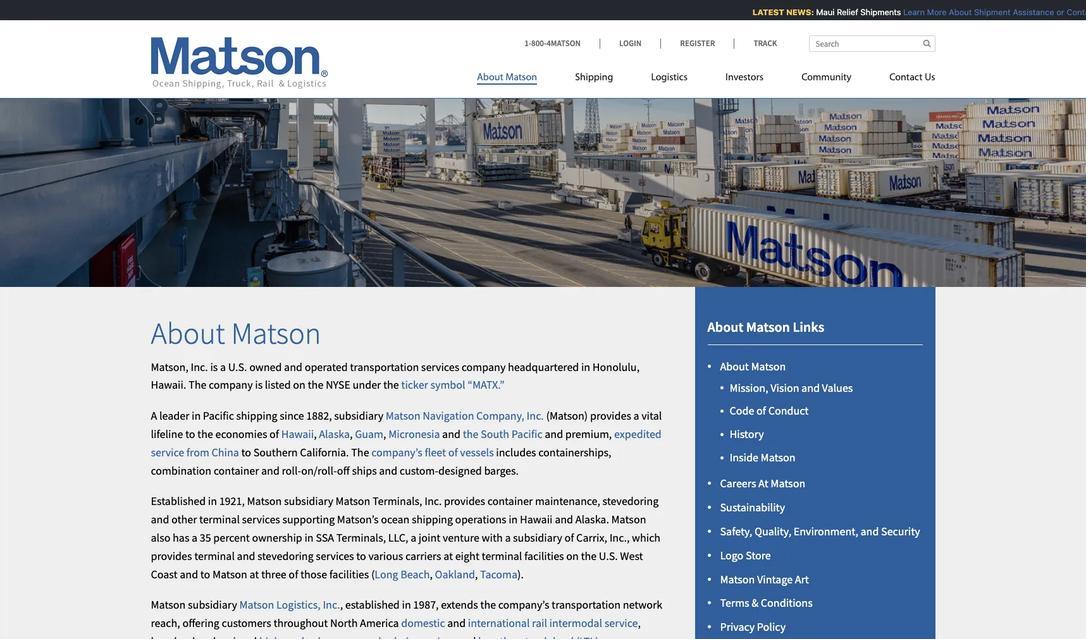 Task type: describe. For each thing, give the bounding box(es) containing it.
matson subsidiary matson logistics, inc.
[[151, 598, 340, 613]]

terminal up percent
[[199, 513, 240, 527]]

terms & conditions
[[721, 596, 813, 611]]

carriers
[[406, 549, 442, 564]]

and down 'extends'
[[448, 617, 466, 631]]

logo store
[[721, 549, 771, 563]]

of right 'fleet'
[[449, 445, 458, 460]]

1 vertical spatial provides
[[444, 495, 486, 509]]

to left various
[[357, 549, 366, 564]]

international
[[468, 617, 530, 631]]

a leader in pacific shipping since 1882, subsidiary matson navigation company, inc.
[[151, 409, 544, 424]]

logistics link
[[633, 66, 707, 92]]

and down percent
[[237, 549, 255, 564]]

assistance
[[1008, 7, 1050, 17]]

west
[[621, 549, 644, 564]]

contact us link
[[871, 66, 936, 92]]

maui
[[811, 7, 830, 17]]

0 horizontal spatial facilities
[[330, 567, 369, 582]]

0 vertical spatial stevedoring
[[603, 495, 659, 509]]

and inside , long haul and regional
[[198, 635, 216, 640]]

guam
[[355, 427, 384, 442]]

of inside (matson) provides a vital lifeline to the economies of
[[270, 427, 279, 442]]

inside matson link
[[730, 451, 796, 465]]

learn
[[899, 7, 920, 17]]

0 horizontal spatial services
[[242, 513, 280, 527]]

inc. left the (matson)
[[527, 409, 544, 424]]

honolulu,
[[593, 360, 640, 374]]

matson up 'matson's'
[[336, 495, 371, 509]]

careers
[[721, 477, 757, 491]]

in inside , established in 1987, extends the company's transportation network reach, offering customers throughout north america
[[402, 598, 411, 613]]

economies
[[216, 427, 267, 442]]

logistics
[[652, 73, 688, 83]]

0 vertical spatial at
[[444, 549, 453, 564]]

vital
[[642, 409, 662, 424]]

investors
[[726, 73, 764, 83]]

matson up matson subsidiary matson logistics, inc.
[[213, 567, 247, 582]]

container inside established in 1921, matson subsidiary matson terminals, inc. provides container maintenance, stevedoring and other terminal services supporting matson's ocean shipping operations in hawaii and alaska. matson also has a 35 percent ownership in ssa terminals, llc, a joint venture with a subsidiary of carrix, inc., which provides terminal and stevedoring services to various carriers at eight terminal facilities on the u.s. west coast and to matson at three of those facilities (
[[488, 495, 533, 509]]

guam link
[[355, 427, 384, 442]]

a left 35
[[192, 531, 198, 546]]

micronesia
[[389, 427, 440, 442]]

shipping inside established in 1921, matson subsidiary matson terminals, inc. provides container maintenance, stevedoring and other terminal services supporting matson's ocean shipping operations in hawaii and alaska. matson also has a 35 percent ownership in ssa terminals, llc, a joint venture with a subsidiary of carrix, inc., which provides terminal and stevedoring services to various carriers at eight terminal facilities on the u.s. west coast and to matson at three of those facilities (
[[412, 513, 453, 527]]

expedited service from china
[[151, 427, 662, 460]]

those
[[301, 567, 327, 582]]

matson up reach,
[[151, 598, 186, 613]]

vessels
[[460, 445, 494, 460]]

on inside established in 1921, matson subsidiary matson terminals, inc. provides container maintenance, stevedoring and other terminal services supporting matson's ocean shipping operations in hawaii and alaska. matson also has a 35 percent ownership in ssa terminals, llc, a joint venture with a subsidiary of carrix, inc., which provides terminal and stevedoring services to various carriers at eight terminal facilities on the u.s. west coast and to matson at three of those facilities (
[[567, 549, 579, 564]]

also
[[151, 531, 171, 546]]

and right vision
[[802, 381, 820, 395]]

mission, vision and values
[[730, 381, 853, 395]]

container inside the includes containerships, combination container and roll-on/roll-off ships and custom-designed barges.
[[214, 464, 259, 478]]

1 vertical spatial stevedoring
[[258, 549, 314, 564]]

shipment
[[969, 7, 1006, 17]]

china
[[212, 445, 239, 460]]

1 vertical spatial is
[[255, 378, 263, 393]]

matson logistics, inc. link
[[240, 598, 340, 613]]

beach
[[401, 567, 430, 582]]

with
[[482, 531, 503, 546]]

since
[[280, 409, 304, 424]]

logo store link
[[721, 549, 771, 563]]

alaska
[[319, 427, 350, 442]]

latest news: maui relief shipments learn more about shipment assistance or contain
[[748, 7, 1087, 17]]

in right the operations at the bottom left of the page
[[509, 513, 518, 527]]

1 horizontal spatial the
[[351, 445, 369, 460]]

0 vertical spatial company
[[462, 360, 506, 374]]

hawaii , alaska , guam , micronesia and the south pacific and premium,
[[281, 427, 615, 442]]

has
[[173, 531, 190, 546]]

at
[[759, 477, 769, 491]]

leader
[[159, 409, 190, 424]]

various
[[369, 549, 403, 564]]

vintage
[[758, 573, 793, 587]]

matson up at
[[761, 451, 796, 465]]

1 horizontal spatial services
[[316, 549, 354, 564]]

, established in 1987, extends the company's transportation network reach, offering customers throughout north america
[[151, 598, 663, 631]]

eight
[[456, 549, 480, 564]]

long beach , oakland , tacoma ).
[[375, 567, 524, 582]]

investors link
[[707, 66, 783, 92]]

and left security
[[861, 525, 879, 539]]

to down 35
[[200, 567, 210, 582]]

about inside "top menu" navigation
[[477, 73, 504, 83]]

about matson inside "top menu" navigation
[[477, 73, 537, 83]]

three
[[261, 567, 287, 582]]

listed
[[265, 378, 291, 393]]

hawaii link
[[281, 427, 314, 442]]

from
[[187, 445, 209, 460]]

(matson)
[[547, 409, 588, 424]]

careers at matson link
[[721, 477, 806, 491]]

subsidiary up guam link
[[334, 409, 384, 424]]

search image
[[924, 39, 931, 47]]

1 vertical spatial service
[[605, 617, 638, 631]]

subsidiary up ). in the bottom left of the page
[[513, 531, 563, 546]]

relief
[[832, 7, 853, 17]]

in left ssa
[[305, 531, 314, 546]]

sustainability
[[721, 501, 786, 515]]

inc. up north
[[323, 598, 340, 613]]

of inside about matson links section
[[757, 404, 767, 419]]

inc. inside established in 1921, matson subsidiary matson terminals, inc. provides container maintenance, stevedoring and other terminal services supporting matson's ocean shipping operations in hawaii and alaska. matson also has a 35 percent ownership in ssa terminals, llc, a joint venture with a subsidiary of carrix, inc., which provides terminal and stevedoring services to various carriers at eight terminal facilities on the u.s. west coast and to matson at three of those facilities (
[[425, 495, 442, 509]]

, long haul and regional
[[151, 617, 641, 640]]

shipping
[[575, 73, 614, 83]]

matson up inc.,
[[612, 513, 647, 527]]

alaska link
[[319, 427, 350, 442]]

safety, quality, environment, and security link
[[721, 525, 921, 539]]

0 horizontal spatial provides
[[151, 549, 192, 564]]

rail
[[532, 617, 548, 631]]

code
[[730, 404, 755, 419]]

which
[[632, 531, 661, 546]]

and up the also
[[151, 513, 169, 527]]

shipments
[[856, 7, 896, 17]]

matson right 1921,
[[247, 495, 282, 509]]

percent
[[213, 531, 250, 546]]

a
[[151, 409, 157, 424]]

1 horizontal spatial about matson link
[[721, 360, 786, 374]]

, inside , long haul and regional
[[638, 617, 641, 631]]

a right with at the left of the page
[[505, 531, 511, 546]]

(matson) provides a vital lifeline to the economies of
[[151, 409, 662, 442]]

top menu navigation
[[477, 66, 936, 92]]

california.
[[300, 445, 349, 460]]

1921,
[[219, 495, 245, 509]]

south
[[481, 427, 510, 442]]

to inside (matson) provides a vital lifeline to the economies of
[[185, 427, 195, 442]]

privacy policy link
[[721, 620, 786, 635]]

0 vertical spatial shipping
[[236, 409, 278, 424]]

navigation
[[423, 409, 474, 424]]

learn more about shipment assistance or contain link
[[899, 7, 1087, 17]]

matson left links at the right of the page
[[747, 318, 790, 336]]

security
[[882, 525, 921, 539]]

quality,
[[755, 525, 792, 539]]

established
[[151, 495, 206, 509]]

off
[[337, 464, 350, 478]]

1-800-4matson
[[525, 38, 581, 49]]

containerships,
[[539, 445, 612, 460]]

owned
[[249, 360, 282, 374]]

0 horizontal spatial about matson link
[[477, 66, 556, 92]]

0 vertical spatial company's
[[372, 445, 423, 460]]

southern
[[254, 445, 298, 460]]

subsidiary up supporting
[[284, 495, 334, 509]]

matson up customers
[[240, 598, 274, 613]]

news:
[[781, 7, 809, 17]]

includes containerships, combination container and roll-on/roll-off ships and custom-designed barges.
[[151, 445, 612, 478]]

0 vertical spatial terminals,
[[373, 495, 423, 509]]

vision
[[771, 381, 800, 395]]

and down maintenance,
[[555, 513, 574, 527]]

about matson links section
[[679, 287, 952, 640]]

code of conduct
[[730, 404, 809, 419]]

premium,
[[566, 427, 612, 442]]

1882,
[[307, 409, 332, 424]]

0 horizontal spatial pacific
[[203, 409, 234, 424]]



Task type: vqa. For each thing, say whether or not it's contained in the screenshot.
Lot
no



Task type: locate. For each thing, give the bounding box(es) containing it.
provides inside (matson) provides a vital lifeline to the economies of
[[590, 409, 632, 424]]

1 vertical spatial at
[[250, 567, 259, 582]]

services
[[421, 360, 460, 374], [242, 513, 280, 527], [316, 549, 354, 564]]

tacoma link
[[480, 567, 518, 582]]

1 vertical spatial services
[[242, 513, 280, 527]]

facilities
[[525, 549, 564, 564], [330, 567, 369, 582]]

matson, inc. is a u.s. owned and operated transportation services company headquartered in honolulu, hawaii. the company is listed on the nyse under the
[[151, 360, 640, 393]]

other
[[172, 513, 197, 527]]

services up ownership
[[242, 513, 280, 527]]

1 horizontal spatial company
[[462, 360, 506, 374]]

provides up coast
[[151, 549, 192, 564]]

2 vertical spatial services
[[316, 549, 354, 564]]

&
[[752, 596, 759, 611]]

"matx."
[[468, 378, 505, 393]]

and right coast
[[180, 567, 198, 582]]

on inside matson, inc. is a u.s. owned and operated transportation services company headquartered in honolulu, hawaii. the company is listed on the nyse under the
[[293, 378, 306, 393]]

register
[[681, 38, 716, 49]]

safety,
[[721, 525, 753, 539]]

cranes load and offload matson containers from the containership at the terminal. image
[[0, 78, 1087, 287]]

transportation up under
[[350, 360, 419, 374]]

the down the matson navigation company, inc. link
[[463, 427, 479, 442]]

the
[[189, 378, 207, 393], [351, 445, 369, 460]]

terminal down 35
[[194, 549, 235, 564]]

2 vertical spatial provides
[[151, 549, 192, 564]]

the down "operated"
[[308, 378, 324, 393]]

at up "long beach , oakland , tacoma )."
[[444, 549, 453, 564]]

0 vertical spatial transportation
[[350, 360, 419, 374]]

service down network
[[605, 617, 638, 631]]

long
[[151, 635, 172, 640]]

0 vertical spatial services
[[421, 360, 460, 374]]

under
[[353, 378, 381, 393]]

1 vertical spatial the
[[351, 445, 369, 460]]

,
[[314, 427, 317, 442], [350, 427, 353, 442], [384, 427, 386, 442], [430, 567, 433, 582], [475, 567, 478, 582], [340, 598, 343, 613], [638, 617, 641, 631]]

is right matson,
[[210, 360, 218, 374]]

0 horizontal spatial transportation
[[350, 360, 419, 374]]

oakland link
[[435, 567, 475, 582]]

mission, vision and values link
[[730, 381, 853, 395]]

1 horizontal spatial transportation
[[552, 598, 621, 613]]

the left ticker
[[384, 378, 399, 393]]

and inside matson, inc. is a u.s. owned and operated transportation services company headquartered in honolulu, hawaii. the company is listed on the nyse under the
[[284, 360, 303, 374]]

pacific
[[203, 409, 234, 424], [512, 427, 543, 442]]

0 horizontal spatial the
[[189, 378, 207, 393]]

1 horizontal spatial stevedoring
[[603, 495, 659, 509]]

about matson link up the mission,
[[721, 360, 786, 374]]

terminal up tacoma link
[[482, 549, 522, 564]]

a inside matson, inc. is a u.s. owned and operated transportation services company headquartered in honolulu, hawaii. the company is listed on the nyse under the
[[220, 360, 226, 374]]

0 horizontal spatial stevedoring
[[258, 549, 314, 564]]

in
[[582, 360, 591, 374], [192, 409, 201, 424], [208, 495, 217, 509], [509, 513, 518, 527], [305, 531, 314, 546], [402, 598, 411, 613]]

the inside established in 1921, matson subsidiary matson terminals, inc. provides container maintenance, stevedoring and other terminal services supporting matson's ocean shipping operations in hawaii and alaska. matson also has a 35 percent ownership in ssa terminals, llc, a joint venture with a subsidiary of carrix, inc., which provides terminal and stevedoring services to various carriers at eight terminal facilities on the u.s. west coast and to matson at three of those facilities (
[[581, 549, 597, 564]]

barges.
[[484, 464, 519, 478]]

blue matson logo with ocean, shipping, truck, rail and logistics written beneath it. image
[[151, 37, 328, 89]]

stevedoring up inc.,
[[603, 495, 659, 509]]

company's inside , established in 1987, extends the company's transportation network reach, offering customers throughout north america
[[499, 598, 550, 613]]

and right ships
[[379, 464, 398, 478]]

transportation inside matson, inc. is a u.s. owned and operated transportation services company headquartered in honolulu, hawaii. the company is listed on the nyse under the
[[350, 360, 419, 374]]

1 vertical spatial pacific
[[512, 427, 543, 442]]

2 horizontal spatial provides
[[590, 409, 632, 424]]

1 horizontal spatial provides
[[444, 495, 486, 509]]

None search field
[[809, 35, 936, 52]]

company
[[462, 360, 506, 374], [209, 378, 253, 393]]

the inside , established in 1987, extends the company's transportation network reach, offering customers throughout north america
[[481, 598, 496, 613]]

on right "listed"
[[293, 378, 306, 393]]

hawaii down since
[[281, 427, 314, 442]]

in right leader
[[192, 409, 201, 424]]

llc,
[[388, 531, 409, 546]]

symbol
[[431, 378, 466, 393]]

1 vertical spatial transportation
[[552, 598, 621, 613]]

shipping up economies
[[236, 409, 278, 424]]

1 horizontal spatial on
[[567, 549, 579, 564]]

of up southern
[[270, 427, 279, 442]]

and down southern
[[261, 464, 280, 478]]

in left 1921,
[[208, 495, 217, 509]]

u.s.
[[228, 360, 247, 374], [599, 549, 618, 564]]

international rail intermodal service link
[[468, 617, 638, 631]]

0 horizontal spatial company's
[[372, 445, 423, 460]]

).
[[518, 567, 524, 582]]

1 vertical spatial terminals,
[[337, 531, 386, 546]]

us
[[925, 73, 936, 83]]

2 vertical spatial about matson
[[721, 360, 786, 374]]

0 horizontal spatial u.s.
[[228, 360, 247, 374]]

micronesia link
[[389, 427, 440, 442]]

and down the (matson)
[[545, 427, 563, 442]]

company down the owned
[[209, 378, 253, 393]]

1 horizontal spatial container
[[488, 495, 533, 509]]

provides up the operations at the bottom left of the page
[[444, 495, 486, 509]]

1 vertical spatial container
[[488, 495, 533, 509]]

company,
[[477, 409, 525, 424]]

company's fleet of vessels link
[[372, 445, 494, 460]]

the up ships
[[351, 445, 369, 460]]

0 vertical spatial container
[[214, 464, 259, 478]]

shipping up joint
[[412, 513, 453, 527]]

of left carrix,
[[565, 531, 574, 546]]

1 horizontal spatial hawaii
[[520, 513, 553, 527]]

services inside matson, inc. is a u.s. owned and operated transportation services company headquartered in honolulu, hawaii. the company is listed on the nyse under the
[[421, 360, 460, 374]]

pacific up economies
[[203, 409, 234, 424]]

1 horizontal spatial is
[[255, 378, 263, 393]]

0 horizontal spatial hawaii
[[281, 427, 314, 442]]

the inside (matson) provides a vital lifeline to the economies of
[[198, 427, 213, 442]]

container down "barges."
[[488, 495, 533, 509]]

company up "matx."
[[462, 360, 506, 374]]

1 vertical spatial company
[[209, 378, 253, 393]]

matson up the owned
[[231, 315, 321, 353]]

service inside expedited service from china
[[151, 445, 184, 460]]

1-
[[525, 38, 532, 49]]

0 horizontal spatial company
[[209, 378, 253, 393]]

u.s. inside matson, inc. is a u.s. owned and operated transportation services company headquartered in honolulu, hawaii. the company is listed on the nyse under the
[[228, 360, 247, 374]]

1 horizontal spatial company's
[[499, 598, 550, 613]]

community link
[[783, 66, 871, 92]]

joint
[[419, 531, 441, 546]]

about matson link down 1-
[[477, 66, 556, 92]]

logistics,
[[277, 598, 321, 613]]

provides up "premium,"
[[590, 409, 632, 424]]

privacy
[[721, 620, 755, 635]]

0 vertical spatial about matson
[[477, 73, 537, 83]]

0 vertical spatial about matson link
[[477, 66, 556, 92]]

matson,
[[151, 360, 189, 374]]

about matson down 1-
[[477, 73, 537, 83]]

1 horizontal spatial at
[[444, 549, 453, 564]]

0 horizontal spatial service
[[151, 445, 184, 460]]

hawaii inside established in 1921, matson subsidiary matson terminals, inc. provides container maintenance, stevedoring and other terminal services supporting matson's ocean shipping operations in hawaii and alaska. matson also has a 35 percent ownership in ssa terminals, llc, a joint venture with a subsidiary of carrix, inc., which provides terminal and stevedoring services to various carriers at eight terminal facilities on the u.s. west coast and to matson at three of those facilities (
[[520, 513, 553, 527]]

0 vertical spatial is
[[210, 360, 218, 374]]

customers
[[222, 617, 271, 631]]

1 vertical spatial about matson link
[[721, 360, 786, 374]]

is
[[210, 360, 218, 374], [255, 378, 263, 393]]

matson up vision
[[752, 360, 786, 374]]

matson right at
[[771, 477, 806, 491]]

0 vertical spatial u.s.
[[228, 360, 247, 374]]

transportation up intermodal
[[552, 598, 621, 613]]

service down lifeline
[[151, 445, 184, 460]]

matson up "micronesia" link
[[386, 409, 421, 424]]

hawaii down maintenance,
[[520, 513, 553, 527]]

policy
[[758, 620, 786, 635]]

operated
[[305, 360, 348, 374]]

a inside (matson) provides a vital lifeline to the economies of
[[634, 409, 640, 424]]

800-
[[532, 38, 547, 49]]

1 horizontal spatial shipping
[[412, 513, 453, 527]]

1 horizontal spatial facilities
[[525, 549, 564, 564]]

1 vertical spatial company's
[[499, 598, 550, 613]]

services up symbol
[[421, 360, 460, 374]]

0 vertical spatial provides
[[590, 409, 632, 424]]

reach,
[[151, 617, 180, 631]]

, inside , established in 1987, extends the company's transportation network reach, offering customers throughout north america
[[340, 598, 343, 613]]

on down carrix,
[[567, 549, 579, 564]]

lifeline
[[151, 427, 183, 442]]

a right llc,
[[411, 531, 417, 546]]

shipping link
[[556, 66, 633, 92]]

shipping
[[236, 409, 278, 424], [412, 513, 453, 527]]

container
[[214, 464, 259, 478], [488, 495, 533, 509]]

1 vertical spatial shipping
[[412, 513, 453, 527]]

in inside matson, inc. is a u.s. owned and operated transportation services company headquartered in honolulu, hawaii. the company is listed on the nyse under the
[[582, 360, 591, 374]]

of right code
[[757, 404, 767, 419]]

1 vertical spatial u.s.
[[599, 549, 618, 564]]

and down navigation
[[443, 427, 461, 442]]

1 horizontal spatial pacific
[[512, 427, 543, 442]]

1 horizontal spatial service
[[605, 617, 638, 631]]

in left 1987,
[[402, 598, 411, 613]]

fleet
[[425, 445, 446, 460]]

established in 1921, matson subsidiary matson terminals, inc. provides container maintenance, stevedoring and other terminal services supporting matson's ocean shipping operations in hawaii and alaska. matson also has a 35 percent ownership in ssa terminals, llc, a joint venture with a subsidiary of carrix, inc., which provides terminal and stevedoring services to various carriers at eight terminal facilities on the u.s. west coast and to matson at three of those facilities (
[[151, 495, 661, 582]]

contain
[[1062, 7, 1087, 17]]

links
[[793, 318, 825, 336]]

u.s. inside established in 1921, matson subsidiary matson terminals, inc. provides container maintenance, stevedoring and other terminal services supporting matson's ocean shipping operations in hawaii and alaska. matson also has a 35 percent ownership in ssa terminals, llc, a joint venture with a subsidiary of carrix, inc., which provides terminal and stevedoring services to various carriers at eight terminal facilities on the u.s. west coast and to matson at three of those facilities (
[[599, 549, 618, 564]]

about matson up the mission,
[[721, 360, 786, 374]]

ticker symbol "matx."
[[402, 378, 505, 393]]

company's up "domestic and international rail intermodal service"
[[499, 598, 550, 613]]

0 vertical spatial on
[[293, 378, 306, 393]]

hawaii.
[[151, 378, 186, 393]]

pacific up "includes"
[[512, 427, 543, 442]]

to up from
[[185, 427, 195, 442]]

inc. right matson,
[[191, 360, 208, 374]]

services down ssa
[[316, 549, 354, 564]]

0 horizontal spatial at
[[250, 567, 259, 582]]

includes
[[496, 445, 537, 460]]

stevedoring down ownership
[[258, 549, 314, 564]]

0 horizontal spatial on
[[293, 378, 306, 393]]

alaska.
[[576, 513, 610, 527]]

0 vertical spatial facilities
[[525, 549, 564, 564]]

1 vertical spatial hawaii
[[520, 513, 553, 527]]

inc. down custom-
[[425, 495, 442, 509]]

the inside matson, inc. is a u.s. owned and operated transportation services company headquartered in honolulu, hawaii. the company is listed on the nyse under the
[[189, 378, 207, 393]]

to down economies
[[241, 445, 251, 460]]

long
[[375, 567, 398, 582]]

0 vertical spatial hawaii
[[281, 427, 314, 442]]

0 vertical spatial service
[[151, 445, 184, 460]]

transportation inside , established in 1987, extends the company's transportation network reach, offering customers throughout north america
[[552, 598, 621, 613]]

company's down micronesia
[[372, 445, 423, 460]]

a left the owned
[[220, 360, 226, 374]]

about
[[944, 7, 967, 17], [477, 73, 504, 83], [151, 315, 225, 353], [708, 318, 744, 336], [721, 360, 749, 374]]

1 vertical spatial facilities
[[330, 567, 369, 582]]

matson up "terms" on the bottom
[[721, 573, 755, 587]]

1 vertical spatial about matson
[[151, 315, 321, 353]]

2 horizontal spatial about matson
[[721, 360, 786, 374]]

service
[[151, 445, 184, 460], [605, 617, 638, 631]]

extends
[[441, 598, 478, 613]]

0 horizontal spatial container
[[214, 464, 259, 478]]

u.s. left the owned
[[228, 360, 247, 374]]

latest
[[748, 7, 779, 17]]

0 horizontal spatial shipping
[[236, 409, 278, 424]]

Search search field
[[809, 35, 936, 52]]

matson down 1-
[[506, 73, 537, 83]]

is left "listed"
[[255, 378, 263, 393]]

1 vertical spatial on
[[567, 549, 579, 564]]

35
[[200, 531, 211, 546]]

the right hawaii.
[[189, 378, 207, 393]]

the down carrix,
[[581, 549, 597, 564]]

container down china
[[214, 464, 259, 478]]

about matson up the owned
[[151, 315, 321, 353]]

at left the three
[[250, 567, 259, 582]]

combination
[[151, 464, 212, 478]]

headquartered
[[508, 360, 579, 374]]

of right the three
[[289, 567, 298, 582]]

1987,
[[414, 598, 439, 613]]

u.s. down inc.,
[[599, 549, 618, 564]]

0 vertical spatial pacific
[[203, 409, 234, 424]]

code of conduct link
[[730, 404, 809, 419]]

the south pacific link
[[463, 427, 543, 442]]

subsidiary up offering
[[188, 598, 237, 613]]

and up "listed"
[[284, 360, 303, 374]]

north
[[330, 617, 358, 631]]

to
[[185, 427, 195, 442], [241, 445, 251, 460], [357, 549, 366, 564], [200, 567, 210, 582]]

1 horizontal spatial u.s.
[[599, 549, 618, 564]]

logo
[[721, 549, 744, 563]]

matson inside "top menu" navigation
[[506, 73, 537, 83]]

the up from
[[198, 427, 213, 442]]

regional
[[218, 635, 257, 640]]

0 horizontal spatial about matson
[[151, 315, 321, 353]]

0 vertical spatial the
[[189, 378, 207, 393]]

a left vital
[[634, 409, 640, 424]]

about matson inside section
[[721, 360, 786, 374]]

terms & conditions link
[[721, 596, 813, 611]]

2 horizontal spatial services
[[421, 360, 460, 374]]

mission,
[[730, 381, 769, 395]]

history
[[730, 427, 764, 442]]

1 horizontal spatial about matson
[[477, 73, 537, 83]]

terminals, up ocean at the bottom left
[[373, 495, 423, 509]]

in left 'honolulu,'
[[582, 360, 591, 374]]

ownership
[[252, 531, 302, 546]]

hawaii
[[281, 427, 314, 442], [520, 513, 553, 527]]

0 horizontal spatial is
[[210, 360, 218, 374]]

matson
[[506, 73, 537, 83], [231, 315, 321, 353], [747, 318, 790, 336], [752, 360, 786, 374], [386, 409, 421, 424], [761, 451, 796, 465], [771, 477, 806, 491], [247, 495, 282, 509], [336, 495, 371, 509], [612, 513, 647, 527], [213, 567, 247, 582], [721, 573, 755, 587], [151, 598, 186, 613], [240, 598, 274, 613]]

ships
[[352, 464, 377, 478]]

inc. inside matson, inc. is a u.s. owned and operated transportation services company headquartered in honolulu, hawaii. the company is listed on the nyse under the
[[191, 360, 208, 374]]

matson navigation company, inc. link
[[386, 409, 544, 424]]



